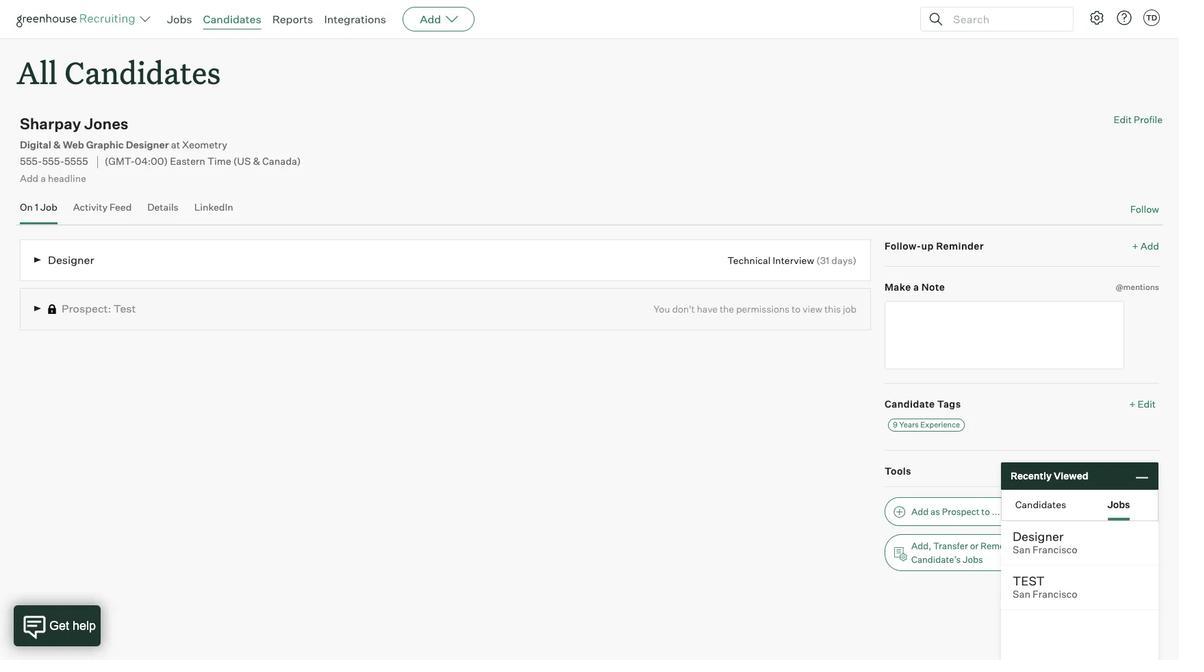 Task type: describe. For each thing, give the bounding box(es) containing it.
recently
[[1011, 471, 1052, 482]]

reminder
[[936, 240, 984, 252]]

reports link
[[272, 12, 313, 26]]

tags
[[937, 398, 961, 410]]

2 555- from the left
[[42, 156, 64, 168]]

on 1 job
[[20, 201, 57, 213]]

years
[[899, 421, 919, 430]]

555-555-5555
[[20, 156, 88, 168]]

sharpay
[[20, 114, 81, 133]]

9
[[893, 421, 898, 430]]

td button
[[1141, 7, 1163, 29]]

viewed
[[1054, 471, 1089, 482]]

candidate
[[885, 398, 935, 410]]

configure image
[[1089, 10, 1105, 26]]

as
[[931, 506, 940, 517]]

you
[[654, 303, 670, 315]]

up
[[921, 240, 934, 252]]

designer for designer
[[48, 253, 94, 267]]

headline
[[48, 172, 86, 184]]

& inside sharpay jones digital & web graphic designer at xeometry
[[53, 139, 61, 151]]

permissions
[[736, 303, 790, 315]]

don't
[[672, 303, 695, 315]]

job
[[40, 201, 57, 213]]

digital
[[20, 139, 51, 151]]

candidate tags
[[885, 398, 961, 410]]

this
[[825, 303, 841, 315]]

follow
[[1130, 203, 1159, 215]]

1
[[35, 201, 38, 213]]

edit profile link
[[1114, 114, 1163, 125]]

san for designer
[[1013, 544, 1031, 557]]

feed
[[110, 201, 132, 213]]

you don't have the permissions to view this job
[[654, 303, 857, 315]]

francisco for test
[[1033, 589, 1078, 601]]

all
[[16, 52, 57, 92]]

job
[[843, 303, 857, 315]]

profile
[[1134, 114, 1163, 125]]

test san francisco
[[1013, 574, 1078, 601]]

note
[[922, 281, 945, 293]]

greenhouse recruiting image
[[16, 11, 140, 27]]

days)
[[832, 254, 857, 266]]

0 vertical spatial candidates
[[203, 12, 261, 26]]

integrations
[[324, 12, 386, 26]]

linkedin link
[[194, 201, 233, 221]]

a for add
[[41, 172, 46, 184]]

to inside button
[[982, 506, 990, 517]]

reports
[[272, 12, 313, 26]]

follow-up reminder
[[885, 240, 984, 252]]

add, transfer or remove candidate's jobs button
[[885, 535, 1039, 572]]

+ for + add
[[1132, 240, 1139, 252]]

(31
[[816, 254, 829, 266]]

jones
[[84, 114, 128, 133]]

on
[[20, 201, 33, 213]]

on 1 job link
[[20, 201, 57, 221]]

the
[[720, 303, 734, 315]]

(gmt-
[[105, 156, 135, 168]]

0 vertical spatial edit
[[1114, 114, 1132, 125]]

prospect: test
[[62, 302, 136, 316]]

+ edit
[[1129, 398, 1156, 410]]

add for add as prospect to ...
[[911, 506, 929, 517]]

0 horizontal spatial jobs
[[167, 12, 192, 26]]

candidates link
[[203, 12, 261, 26]]

graphic
[[86, 139, 124, 151]]

5555
[[64, 156, 88, 168]]

+ add link
[[1132, 239, 1159, 253]]

@mentions link
[[1116, 281, 1159, 294]]

make a note
[[885, 281, 945, 293]]

designer san francisco
[[1013, 529, 1078, 557]]

04:00)
[[135, 156, 168, 168]]

designer inside sharpay jones digital & web graphic designer at xeometry
[[126, 139, 169, 151]]

prospect
[[942, 506, 980, 517]]

edit inside + edit link
[[1138, 398, 1156, 410]]

tab list containing candidates
[[1002, 491, 1158, 521]]



Task type: locate. For each thing, give the bounding box(es) containing it.
san inside "designer san francisco"
[[1013, 544, 1031, 557]]

0 vertical spatial san
[[1013, 544, 1031, 557]]

interview
[[773, 254, 814, 266]]

0 horizontal spatial designer
[[48, 253, 94, 267]]

a for make
[[913, 281, 919, 293]]

have
[[697, 303, 718, 315]]

san inside test san francisco
[[1013, 589, 1031, 601]]

1 vertical spatial san
[[1013, 589, 1031, 601]]

francisco inside test san francisco
[[1033, 589, 1078, 601]]

all candidates
[[16, 52, 221, 92]]

add inside button
[[911, 506, 929, 517]]

experience
[[921, 421, 960, 430]]

linkedin
[[194, 201, 233, 213]]

0 horizontal spatial &
[[53, 139, 61, 151]]

0 horizontal spatial to
[[792, 303, 801, 315]]

0 horizontal spatial a
[[41, 172, 46, 184]]

add for add a headline
[[20, 172, 38, 184]]

sharpay jones digital & web graphic designer at xeometry
[[20, 114, 227, 151]]

0 vertical spatial a
[[41, 172, 46, 184]]

add a headline
[[20, 172, 86, 184]]

+ for + edit
[[1129, 398, 1136, 410]]

555- down digital
[[20, 156, 42, 168]]

& left web
[[53, 139, 61, 151]]

jobs inside add, transfer or remove candidate's jobs
[[963, 554, 983, 565]]

1 horizontal spatial &
[[253, 156, 260, 168]]

1 horizontal spatial to
[[982, 506, 990, 517]]

francisco down "designer san francisco"
[[1033, 589, 1078, 601]]

integrations link
[[324, 12, 386, 26]]

None text field
[[885, 301, 1124, 369]]

transfer
[[933, 541, 968, 552]]

1 horizontal spatial jobs
[[963, 554, 983, 565]]

1 vertical spatial edit
[[1138, 398, 1156, 410]]

2 vertical spatial candidates
[[1015, 499, 1066, 510]]

add button
[[403, 7, 475, 31]]

1 vertical spatial francisco
[[1033, 589, 1078, 601]]

add as prospect to ...
[[911, 506, 1000, 517]]

1 vertical spatial designer
[[48, 253, 94, 267]]

to left "view"
[[792, 303, 801, 315]]

2 vertical spatial designer
[[1013, 529, 1064, 544]]

1 vertical spatial &
[[253, 156, 260, 168]]

san
[[1013, 544, 1031, 557], [1013, 589, 1031, 601]]

view
[[803, 303, 823, 315]]

francisco
[[1033, 544, 1078, 557], [1033, 589, 1078, 601]]

a left note on the top right
[[913, 281, 919, 293]]

designer
[[126, 139, 169, 151], [48, 253, 94, 267], [1013, 529, 1064, 544]]

@mentions
[[1116, 282, 1159, 292]]

make
[[885, 281, 911, 293]]

prospect:
[[62, 302, 111, 316]]

candidates up the jones
[[64, 52, 221, 92]]

details link
[[147, 201, 179, 221]]

td button
[[1144, 10, 1160, 26]]

technical
[[728, 254, 771, 266]]

1 francisco from the top
[[1033, 544, 1078, 557]]

web
[[63, 139, 84, 151]]

0 vertical spatial jobs
[[167, 12, 192, 26]]

candidates
[[203, 12, 261, 26], [64, 52, 221, 92], [1015, 499, 1066, 510]]

candidates right jobs link
[[203, 12, 261, 26]]

activity feed
[[73, 201, 132, 213]]

canada)
[[262, 156, 301, 168]]

jobs
[[167, 12, 192, 26], [1108, 499, 1130, 510], [963, 554, 983, 565]]

add for add
[[420, 12, 441, 26]]

add
[[420, 12, 441, 26], [20, 172, 38, 184], [1141, 240, 1159, 252], [911, 506, 929, 517]]

1 horizontal spatial a
[[913, 281, 919, 293]]

1 vertical spatial a
[[913, 281, 919, 293]]

+ inside + edit link
[[1129, 398, 1136, 410]]

+ add
[[1132, 240, 1159, 252]]

2 francisco from the top
[[1033, 589, 1078, 601]]

1 vertical spatial jobs
[[1108, 499, 1130, 510]]

1 horizontal spatial edit
[[1138, 398, 1156, 410]]

9 years experience
[[893, 421, 960, 430]]

1 vertical spatial to
[[982, 506, 990, 517]]

(gmt-04:00) eastern time (us & canada)
[[105, 156, 301, 168]]

tab list
[[1002, 491, 1158, 521]]

0 horizontal spatial edit
[[1114, 114, 1132, 125]]

remove
[[981, 541, 1014, 552]]

designer up 04:00) at left
[[126, 139, 169, 151]]

san for test
[[1013, 589, 1031, 601]]

1 555- from the left
[[20, 156, 42, 168]]

2 horizontal spatial designer
[[1013, 529, 1064, 544]]

follow link
[[1130, 203, 1159, 216]]

details
[[147, 201, 179, 213]]

1 horizontal spatial designer
[[126, 139, 169, 151]]

2 vertical spatial jobs
[[963, 554, 983, 565]]

francisco up test san francisco
[[1033, 544, 1078, 557]]

+
[[1132, 240, 1139, 252], [1129, 398, 1136, 410]]

9 years experience link
[[888, 419, 965, 432]]

0 vertical spatial &
[[53, 139, 61, 151]]

add, transfer or remove candidate's jobs
[[911, 541, 1014, 565]]

edit profile
[[1114, 114, 1163, 125]]

xeometry
[[182, 139, 227, 151]]

technical interview (31 days)
[[728, 254, 857, 266]]

candidate's
[[911, 554, 961, 565]]

Search text field
[[950, 9, 1061, 29]]

add,
[[911, 541, 931, 552]]

designer for designer san francisco
[[1013, 529, 1064, 544]]

at
[[171, 139, 180, 151]]

0 vertical spatial francisco
[[1033, 544, 1078, 557]]

san up the test at the bottom of page
[[1013, 544, 1031, 557]]

0 vertical spatial designer
[[126, 139, 169, 151]]

1 vertical spatial candidates
[[64, 52, 221, 92]]

1 vertical spatial +
[[1129, 398, 1136, 410]]

...
[[992, 506, 1000, 517]]

add inside 'popup button'
[[420, 12, 441, 26]]

0 vertical spatial to
[[792, 303, 801, 315]]

designer inside "designer san francisco"
[[1013, 529, 1064, 544]]

francisco inside "designer san francisco"
[[1033, 544, 1078, 557]]

francisco for designer
[[1033, 544, 1078, 557]]

0 vertical spatial +
[[1132, 240, 1139, 252]]

& right (us
[[253, 156, 260, 168]]

test
[[114, 302, 136, 316]]

add as prospect to ... button
[[885, 498, 1039, 526]]

+ edit link
[[1126, 395, 1159, 413]]

+ inside + add link
[[1132, 240, 1139, 252]]

a down 555-555-5555
[[41, 172, 46, 184]]

or
[[970, 541, 979, 552]]

(us
[[233, 156, 251, 168]]

&
[[53, 139, 61, 151], [253, 156, 260, 168]]

tools
[[885, 466, 911, 477]]

1 san from the top
[[1013, 544, 1031, 557]]

test
[[1013, 574, 1045, 589]]

san down remove
[[1013, 589, 1031, 601]]

follow-
[[885, 240, 921, 252]]

designer up prospect:
[[48, 253, 94, 267]]

time
[[207, 156, 231, 168]]

2 san from the top
[[1013, 589, 1031, 601]]

designer up the test at the bottom of page
[[1013, 529, 1064, 544]]

td
[[1146, 13, 1157, 23]]

to left ...
[[982, 506, 990, 517]]

555-
[[20, 156, 42, 168], [42, 156, 64, 168]]

recently viewed
[[1011, 471, 1089, 482]]

jobs link
[[167, 12, 192, 26]]

activity feed link
[[73, 201, 132, 221]]

555- up add a headline
[[42, 156, 64, 168]]

2 horizontal spatial jobs
[[1108, 499, 1130, 510]]

candidates down recently viewed
[[1015, 499, 1066, 510]]

activity
[[73, 201, 108, 213]]



Task type: vqa. For each thing, say whether or not it's contained in the screenshot.
TEST (19) Collect feedback in Application Review
no



